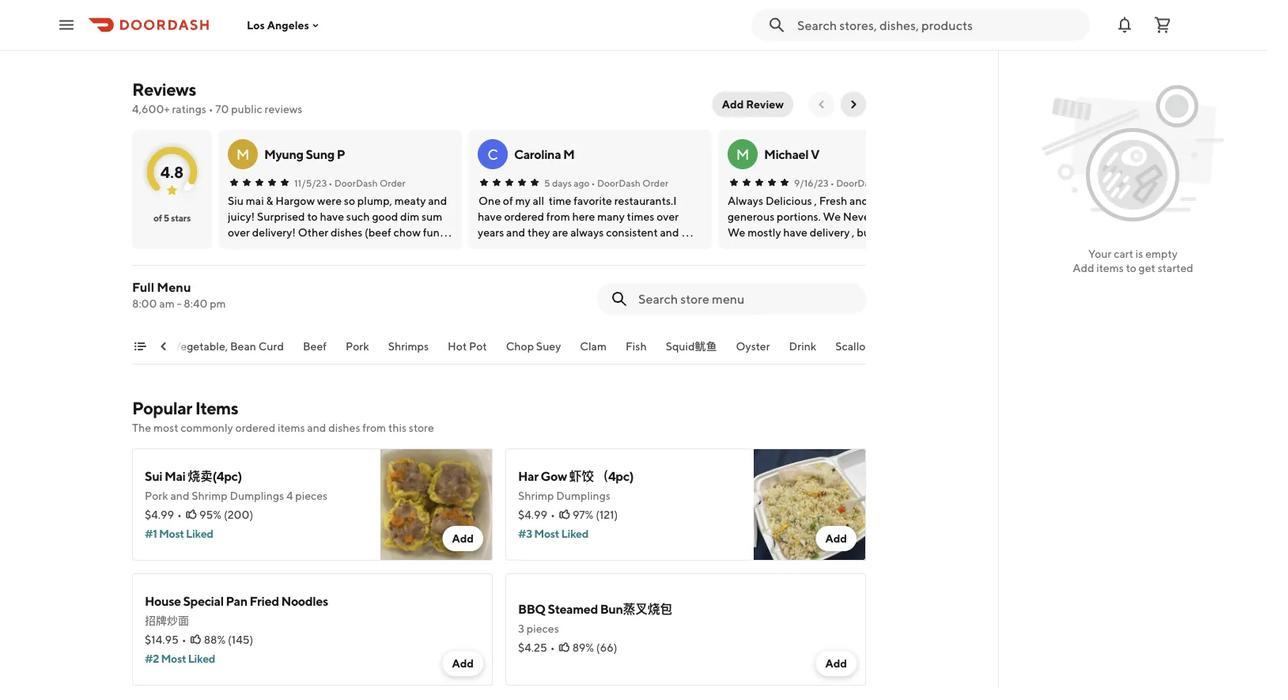 Task type: locate. For each thing, give the bounding box(es) containing it.
doordash for michael v
[[837, 177, 880, 188]]

most for gow
[[535, 528, 560, 541]]

m left michael
[[737, 146, 750, 163]]

2 horizontal spatial order
[[882, 177, 908, 188]]

0 vertical spatial pieces
[[295, 490, 328, 503]]

clam button
[[581, 339, 607, 364]]

0 vertical spatial 5
[[545, 177, 551, 188]]

steak
[[291, 0, 323, 15]]

house for rice
[[135, 0, 171, 15]]

liked down 95%
[[186, 528, 213, 541]]

0 horizontal spatial shrimp
[[192, 490, 228, 503]]

• up #2 most liked
[[182, 634, 187, 647]]

special inside the house special fried rice $14.95
[[174, 0, 214, 15]]

• doordash order down p
[[329, 177, 406, 188]]

Item Search search field
[[639, 290, 854, 308]]

1 shrimp from the left
[[192, 490, 228, 503]]

most for mai
[[159, 528, 184, 541]]

pieces up $4.25 •
[[527, 623, 559, 636]]

angeles
[[267, 18, 309, 31]]

0 vertical spatial and
[[307, 421, 326, 435]]

2 horizontal spatial • doordash order
[[831, 177, 908, 188]]

and down mai at left bottom
[[170, 490, 189, 503]]

• up #3 most liked at left
[[551, 509, 556, 522]]

bbq
[[518, 602, 546, 617]]

2 order from the left
[[643, 177, 669, 188]]

and left dishes
[[307, 421, 326, 435]]

ratings
[[172, 102, 206, 116]]

• left 70
[[209, 102, 213, 116]]

special for fried
[[174, 0, 214, 15]]

myung
[[264, 147, 304, 162]]

1 vertical spatial pork
[[145, 490, 168, 503]]

doordash for carolina m
[[598, 177, 641, 188]]

3 • doordash order from the left
[[831, 177, 908, 188]]

1 horizontal spatial order
[[643, 177, 669, 188]]

• doordash order for myung sung p
[[329, 177, 406, 188]]

1 doordash from the left
[[335, 177, 378, 188]]

0 vertical spatial $14.95
[[135, 38, 169, 51]]

sui mai 烧卖(4pc) image
[[381, 449, 493, 561]]

vegetable,
[[174, 340, 229, 353]]

pieces
[[295, 490, 328, 503], [527, 623, 559, 636]]

house up 招牌炒面
[[145, 594, 181, 609]]

order for carolina m
[[643, 177, 669, 188]]

1 horizontal spatial shrimp
[[518, 490, 554, 503]]

pork down the sui
[[145, 490, 168, 503]]

11/5/23
[[294, 177, 327, 188]]

1 dumplings from the left
[[230, 490, 284, 503]]

2 shrimp from the left
[[518, 490, 554, 503]]

$4.99 • up #1
[[145, 509, 182, 522]]

pork
[[346, 340, 370, 353], [145, 490, 168, 503]]

1 vertical spatial fried
[[250, 594, 279, 609]]

doordash right ago
[[598, 177, 641, 188]]

shrimp inside sui mai 烧卖(4pc) pork and shrimp dumplings 4 pieces
[[192, 490, 228, 503]]

2 horizontal spatial doordash
[[837, 177, 880, 188]]

$4.99 up #3
[[518, 509, 548, 522]]

chop suey
[[507, 340, 562, 353]]

• up #1 most liked
[[177, 509, 182, 522]]

95% (200)
[[199, 509, 253, 522]]

most down $14.95 • in the left bottom of the page
[[161, 653, 186, 666]]

and
[[307, 421, 326, 435], [170, 490, 189, 503]]

0 horizontal spatial dumplings
[[230, 490, 284, 503]]

• doordash order
[[329, 177, 406, 188], [592, 177, 669, 188], [831, 177, 908, 188]]

liked for gow
[[562, 528, 589, 541]]

1 horizontal spatial dumplings
[[557, 490, 611, 503]]

house up the rice
[[135, 0, 171, 15]]

2 horizontal spatial m
[[737, 146, 750, 163]]

#2 most liked
[[145, 653, 215, 666]]

add review
[[722, 98, 784, 111]]

• inside the reviews 4,600+ ratings • 70 public reviews
[[209, 102, 213, 116]]

mai
[[165, 469, 186, 484]]

house for fried
[[145, 594, 181, 609]]

1 vertical spatial house
[[145, 594, 181, 609]]

3
[[518, 623, 525, 636]]

1 $4.99 • from the left
[[145, 509, 182, 522]]

2 $4.99 • from the left
[[518, 509, 556, 522]]

most right #1
[[159, 528, 184, 541]]

1 horizontal spatial pork
[[346, 340, 370, 353]]

of
[[154, 212, 162, 223]]

0 horizontal spatial pieces
[[295, 490, 328, 503]]

#1 most liked
[[145, 528, 213, 541]]

add button
[[443, 526, 484, 552], [816, 526, 857, 552], [443, 651, 484, 677], [816, 651, 857, 677]]

2 doordash from the left
[[598, 177, 641, 188]]

michael
[[765, 147, 809, 162]]

chop
[[507, 340, 535, 353]]

$14.95 down 招牌炒面
[[145, 634, 179, 647]]

m up 5 days ago
[[564, 147, 575, 162]]

fried left fillet
[[216, 0, 246, 15]]

0 horizontal spatial order
[[380, 177, 406, 188]]

• right 9/16/23
[[831, 177, 835, 188]]

shrimps button
[[389, 339, 429, 364]]

fried inside the house special fried rice $14.95
[[216, 0, 246, 15]]

m for myung sung p
[[236, 146, 250, 163]]

liked down 97%
[[562, 528, 589, 541]]

$4.99 for har gow 虾饺 （4pc)
[[518, 509, 548, 522]]

$4.99 up the review
[[761, 20, 790, 33]]

• doordash order right ago
[[592, 177, 669, 188]]

(121)
[[596, 509, 618, 522]]

items down your
[[1097, 262, 1125, 275]]

0 vertical spatial special
[[174, 0, 214, 15]]

0 horizontal spatial m
[[236, 146, 250, 163]]

5 left the days
[[545, 177, 551, 188]]

dumplings
[[230, 490, 284, 503], [557, 490, 611, 503]]

dumplings up (200)
[[230, 490, 284, 503]]

doordash right 9/16/23
[[837, 177, 880, 188]]

and inside popular items the most commonly ordered items and dishes from this store
[[307, 421, 326, 435]]

fish
[[626, 340, 648, 353]]

dumplings inside sui mai 烧卖(4pc) pork and shrimp dumplings 4 pieces
[[230, 490, 284, 503]]

1 horizontal spatial $4.99
[[518, 509, 548, 522]]

5 right of
[[164, 212, 169, 223]]

0 vertical spatial fried
[[216, 0, 246, 15]]

fillet steak french style 法式牛柳 $16.95
[[260, 0, 365, 51]]

order for michael v
[[882, 177, 908, 188]]

fried right pan
[[250, 594, 279, 609]]

0 horizontal spatial items
[[278, 421, 305, 435]]

0 horizontal spatial • doordash order
[[329, 177, 406, 188]]

c
[[488, 146, 499, 163]]

• doordash order right 9/16/23
[[831, 177, 908, 188]]

carolina
[[514, 147, 561, 162]]

scallop
[[836, 340, 873, 353]]

1 horizontal spatial 5
[[545, 177, 551, 188]]

$4.99 • for har
[[518, 509, 556, 522]]

1 vertical spatial items
[[278, 421, 305, 435]]

0 horizontal spatial doordash
[[335, 177, 378, 188]]

1 horizontal spatial fried
[[250, 594, 279, 609]]

french
[[325, 0, 365, 15]]

0 horizontal spatial and
[[170, 490, 189, 503]]

cart
[[1115, 247, 1134, 260]]

doordash for myung sung p
[[335, 177, 378, 188]]

2 dumplings from the left
[[557, 490, 611, 503]]

1 horizontal spatial and
[[307, 421, 326, 435]]

items right ordered
[[278, 421, 305, 435]]

har
[[518, 469, 539, 484]]

0 vertical spatial house
[[135, 0, 171, 15]]

pieces right 4
[[295, 490, 328, 503]]

special inside house special pan fried noodles 招牌炒面
[[183, 594, 224, 609]]

previous image
[[816, 98, 829, 111]]

empty
[[1146, 247, 1178, 260]]

1 vertical spatial pieces
[[527, 623, 559, 636]]

$14.95 down the rice
[[135, 38, 169, 51]]

1 order from the left
[[380, 177, 406, 188]]

shrimp inside 'har gow 虾饺 （4pc) shrimp dumplings'
[[518, 490, 554, 503]]

1 horizontal spatial pieces
[[527, 623, 559, 636]]

ago
[[574, 177, 590, 188]]

4
[[286, 490, 293, 503]]

$14.95
[[135, 38, 169, 51], [145, 634, 179, 647]]

0 horizontal spatial pork
[[145, 490, 168, 503]]

1 vertical spatial and
[[170, 490, 189, 503]]

2 • doordash order from the left
[[592, 177, 669, 188]]

dumplings up 97%
[[557, 490, 611, 503]]

is
[[1136, 247, 1144, 260]]

liked
[[186, 528, 213, 541], [562, 528, 589, 541], [188, 653, 215, 666]]

1 horizontal spatial items
[[1097, 262, 1125, 275]]

1 horizontal spatial $4.99 •
[[518, 509, 556, 522]]

0 horizontal spatial fried
[[216, 0, 246, 15]]

3 order from the left
[[882, 177, 908, 188]]

most for special
[[161, 653, 186, 666]]

97% (121)
[[573, 509, 618, 522]]

• doordash order for michael v
[[831, 177, 908, 188]]

pork right beef
[[346, 340, 370, 353]]

m left myung
[[236, 146, 250, 163]]

your
[[1089, 247, 1112, 260]]

liked for mai
[[186, 528, 213, 541]]

-
[[177, 297, 182, 310]]

beef
[[304, 340, 327, 353]]

most right #3
[[535, 528, 560, 541]]

$4.99 • for sui
[[145, 509, 182, 522]]

get
[[1139, 262, 1156, 275]]

pieces inside bbq steamed bun蒸叉烧包 3 pieces
[[527, 623, 559, 636]]

3 doordash from the left
[[837, 177, 880, 188]]

sung
[[306, 147, 335, 162]]

liked down 88%
[[188, 653, 215, 666]]

style
[[260, 17, 289, 32]]

to
[[1127, 262, 1137, 275]]

1 vertical spatial 5
[[164, 212, 169, 223]]

p
[[337, 147, 345, 162]]

drink
[[790, 340, 817, 353]]

doordash
[[335, 177, 378, 188], [598, 177, 641, 188], [837, 177, 880, 188]]

$4.99 • up #3
[[518, 509, 556, 522]]

full
[[132, 280, 154, 295]]

house
[[135, 0, 171, 15], [145, 594, 181, 609]]

1 horizontal spatial • doordash order
[[592, 177, 669, 188]]

house inside house special pan fried noodles 招牌炒面
[[145, 594, 181, 609]]

m for michael v
[[737, 146, 750, 163]]

store
[[409, 421, 434, 435]]

public
[[231, 102, 263, 116]]

pm
[[210, 297, 226, 310]]

shrimp down har
[[518, 490, 554, 503]]

0 horizontal spatial $4.99
[[145, 509, 174, 522]]

review
[[747, 98, 784, 111]]

squid鱿鱼
[[667, 340, 718, 353]]

bbq steamed bun蒸叉烧包 3 pieces
[[518, 602, 673, 636]]

4.8
[[161, 163, 184, 181]]

har gow 虾饺 （4pc) image
[[754, 449, 867, 561]]

doordash down p
[[335, 177, 378, 188]]

4,600+
[[132, 102, 170, 116]]

shrimp up 95%
[[192, 490, 228, 503]]

0 vertical spatial items
[[1097, 262, 1125, 275]]

house inside the house special fried rice $14.95
[[135, 0, 171, 15]]

liked for special
[[188, 653, 215, 666]]

v
[[811, 147, 820, 162]]

1 • doordash order from the left
[[329, 177, 406, 188]]

•
[[209, 102, 213, 116], [329, 177, 333, 188], [592, 177, 596, 188], [831, 177, 835, 188], [177, 509, 182, 522], [551, 509, 556, 522], [182, 634, 187, 647], [551, 642, 555, 655]]

reviews 4,600+ ratings • 70 public reviews
[[132, 79, 303, 116]]

$4.99 up #1
[[145, 509, 174, 522]]

#2
[[145, 653, 159, 666]]

rice
[[135, 17, 160, 32]]

$4.99
[[761, 20, 790, 33], [145, 509, 174, 522], [518, 509, 548, 522]]

1 vertical spatial special
[[183, 594, 224, 609]]

1 horizontal spatial doordash
[[598, 177, 641, 188]]

0 horizontal spatial $4.99 •
[[145, 509, 182, 522]]

2 horizontal spatial $4.99
[[761, 20, 790, 33]]

carolina m
[[514, 147, 575, 162]]



Task type: vqa. For each thing, say whether or not it's contained in the screenshot.
Delivery BUTTON
no



Task type: describe. For each thing, give the bounding box(es) containing it.
$4.25
[[518, 642, 548, 655]]

pork inside sui mai 烧卖(4pc) pork and shrimp dumplings 4 pieces
[[145, 490, 168, 503]]

0 vertical spatial pork
[[346, 340, 370, 353]]

（4pc)
[[596, 469, 634, 484]]

• right $4.25
[[551, 642, 555, 655]]

pork button
[[346, 339, 370, 364]]

#3
[[518, 528, 533, 541]]

popular items the most commonly ordered items and dishes from this store
[[132, 398, 434, 435]]

5 days ago
[[545, 177, 590, 188]]

dumplings inside 'har gow 虾饺 （4pc) shrimp dumplings'
[[557, 490, 611, 503]]

1 horizontal spatial m
[[564, 147, 575, 162]]

0 items, open order cart image
[[1154, 15, 1173, 34]]

$4.99 button
[[757, 0, 883, 44]]

and inside sui mai 烧卖(4pc) pork and shrimp dumplings 4 pieces
[[170, 490, 189, 503]]

bun蒸叉烧包
[[600, 602, 673, 617]]

$13.95
[[636, 38, 669, 51]]

started
[[1158, 262, 1194, 275]]

pieces inside sui mai 烧卖(4pc) pork and shrimp dumplings 4 pieces
[[295, 490, 328, 503]]

order for myung sung p
[[380, 177, 406, 188]]

los angeles button
[[247, 18, 322, 31]]

sui
[[145, 469, 162, 484]]

$14.95 •
[[145, 634, 187, 647]]

house special pan fried noodles 招牌炒面
[[145, 594, 328, 628]]

commonly
[[181, 421, 233, 435]]

drink button
[[790, 339, 817, 364]]

shrimps
[[389, 340, 429, 353]]

88% (145)
[[204, 634, 254, 647]]

oyster button
[[737, 339, 771, 364]]

0 horizontal spatial 5
[[164, 212, 169, 223]]

fried inside house special pan fried noodles 招牌炒面
[[250, 594, 279, 609]]

open menu image
[[57, 15, 76, 34]]

fillet
[[260, 0, 289, 15]]

$4.99 for sui mai 烧卖(4pc)
[[145, 509, 174, 522]]

hot pot button
[[448, 339, 488, 364]]

$16.95
[[260, 38, 294, 51]]

(200)
[[224, 509, 253, 522]]

your cart is empty add items to get started
[[1073, 247, 1194, 275]]

popular
[[132, 398, 192, 419]]

house special fried rice $14.95
[[135, 0, 246, 51]]

ordered
[[236, 421, 276, 435]]

har gow 虾饺 （4pc) shrimp dumplings
[[518, 469, 634, 503]]

$13.95 button
[[632, 0, 757, 62]]

chop suey button
[[507, 339, 562, 364]]

• right ago
[[592, 177, 596, 188]]

dishes
[[329, 421, 361, 435]]

notification bell image
[[1116, 15, 1135, 34]]

show menu categories image
[[134, 340, 146, 353]]

of 5 stars
[[154, 212, 191, 223]]

items
[[195, 398, 238, 419]]

add review button
[[713, 92, 794, 117]]

(145)
[[228, 634, 254, 647]]

$14.95 inside the house special fried rice $14.95
[[135, 38, 169, 51]]

curd
[[259, 340, 285, 353]]

Store search: begin typing to search for stores available on DoorDash text field
[[798, 16, 1081, 34]]

stars
[[171, 212, 191, 223]]

los
[[247, 18, 265, 31]]

pot
[[470, 340, 488, 353]]

fish button
[[626, 339, 648, 364]]

days
[[552, 177, 572, 188]]

95%
[[199, 509, 222, 522]]

scroll menu navigation left image
[[158, 340, 170, 353]]

noodles
[[281, 594, 328, 609]]

most
[[153, 421, 178, 435]]

add inside your cart is empty add items to get started
[[1073, 262, 1095, 275]]

vegetable, bean curd
[[174, 340, 285, 353]]

70
[[216, 102, 229, 116]]

hot pot
[[448, 340, 488, 353]]

88%
[[204, 634, 226, 647]]

97%
[[573, 509, 594, 522]]

法式牛柳
[[291, 17, 340, 32]]

los angeles
[[247, 18, 309, 31]]

• doordash order for carolina m
[[592, 177, 669, 188]]

1 vertical spatial $14.95
[[145, 634, 179, 647]]

steamed
[[548, 602, 598, 617]]

#1
[[145, 528, 157, 541]]

next image
[[848, 98, 860, 111]]

the
[[132, 421, 151, 435]]

special for pan
[[183, 594, 224, 609]]

vegetable, bean curd button
[[174, 339, 285, 364]]

items inside popular items the most commonly ordered items and dishes from this store
[[278, 421, 305, 435]]

招牌炒面
[[145, 615, 189, 628]]

am
[[159, 297, 175, 310]]

suey
[[537, 340, 562, 353]]

虾饺
[[570, 469, 594, 484]]

items inside your cart is empty add items to get started
[[1097, 262, 1125, 275]]

9/16/23
[[795, 177, 829, 188]]

#3 most liked
[[518, 528, 589, 541]]

reviews
[[265, 102, 303, 116]]

• right 11/5/23
[[329, 177, 333, 188]]

reviews link
[[132, 79, 196, 100]]

$4.25 •
[[518, 642, 555, 655]]

89% (66)
[[573, 642, 618, 655]]

89%
[[573, 642, 594, 655]]

$4.99 inside button
[[761, 20, 790, 33]]

gow
[[541, 469, 567, 484]]

add inside button
[[722, 98, 744, 111]]

oyster
[[737, 340, 771, 353]]

menu
[[157, 280, 191, 295]]

烧卖(4pc)
[[188, 469, 242, 484]]

hot
[[448, 340, 468, 353]]

squid鱿鱼 button
[[667, 339, 718, 364]]



